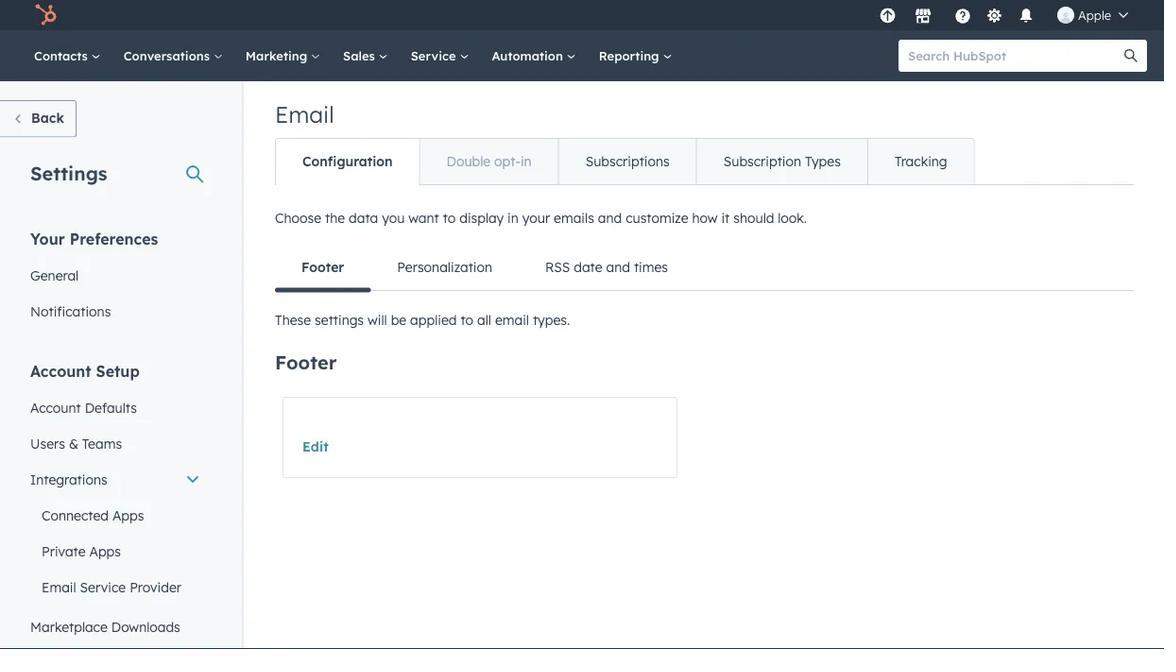 Task type: describe. For each thing, give the bounding box(es) containing it.
bob builder image
[[1058, 7, 1075, 24]]

subscriptions link
[[558, 139, 697, 184]]

marketing link
[[234, 30, 332, 81]]

emails
[[554, 210, 595, 226]]

email service provider
[[42, 579, 182, 596]]

apple button
[[1047, 0, 1140, 30]]

marketplaces button
[[904, 0, 944, 30]]

marketplace
[[30, 619, 108, 635]]

in inside navigation
[[521, 153, 532, 170]]

notifications link
[[19, 294, 212, 329]]

double opt-in link
[[419, 139, 558, 184]]

you
[[382, 210, 405, 226]]

want
[[409, 210, 439, 226]]

double opt-in
[[447, 153, 532, 170]]

service inside account setup element
[[80, 579, 126, 596]]

email for email
[[275, 100, 334, 129]]

the
[[325, 210, 345, 226]]

navigation for choose the data you want to display in your emails and customize how it should look.
[[275, 245, 1135, 293]]

connected apps
[[42, 507, 144, 524]]

email for email service provider
[[42, 579, 76, 596]]

users
[[30, 435, 65, 452]]

notifications image
[[1018, 9, 1035, 26]]

upgrade image
[[880, 8, 897, 25]]

to for want
[[443, 210, 456, 226]]

choose
[[275, 210, 322, 226]]

be
[[391, 312, 407, 329]]

marketing
[[246, 48, 311, 63]]

your
[[523, 210, 550, 226]]

private apps link
[[19, 534, 212, 570]]

0 vertical spatial footer
[[302, 259, 344, 276]]

defaults
[[85, 399, 137, 416]]

subscription types
[[724, 153, 841, 170]]

reporting
[[599, 48, 663, 63]]

Search HubSpot search field
[[899, 40, 1131, 72]]

setup
[[96, 362, 140, 381]]

data
[[349, 210, 378, 226]]

apps for connected apps
[[112, 507, 144, 524]]

subscriptions
[[586, 153, 670, 170]]

these settings will be applied to all email types.
[[275, 312, 570, 329]]

date
[[574, 259, 603, 276]]

account defaults link
[[19, 390, 212, 426]]

users & teams link
[[19, 426, 212, 462]]

marketplaces image
[[915, 9, 932, 26]]

rss
[[546, 259, 570, 276]]

notifications button
[[1011, 0, 1043, 30]]

marketplace downloads link
[[19, 609, 212, 645]]

account setup element
[[19, 361, 212, 650]]

apple menu
[[875, 0, 1142, 30]]

help image
[[955, 9, 972, 26]]

marketplace downloads
[[30, 619, 180, 635]]

settings
[[315, 312, 364, 329]]

&
[[69, 435, 78, 452]]

these
[[275, 312, 311, 329]]

back link
[[0, 100, 76, 138]]

provider
[[130, 579, 182, 596]]

account setup
[[30, 362, 140, 381]]

sales
[[343, 48, 379, 63]]

settings link
[[983, 5, 1007, 25]]

conversations link
[[112, 30, 234, 81]]

hubspot link
[[23, 4, 71, 26]]

opt-
[[495, 153, 521, 170]]

should
[[734, 210, 775, 226]]

automation
[[492, 48, 567, 63]]

subscription types link
[[697, 139, 868, 184]]

rss date and times link
[[519, 245, 695, 290]]

contacts
[[34, 48, 91, 63]]

double
[[447, 153, 491, 170]]

general link
[[19, 258, 212, 294]]

choose the data you want to display in your emails and customize how it should look.
[[275, 210, 807, 226]]

1 horizontal spatial service
[[411, 48, 460, 63]]

private apps
[[42, 543, 121, 560]]

your preferences
[[30, 229, 158, 248]]

edit
[[303, 439, 329, 455]]

personalization link
[[371, 245, 519, 290]]

hubspot image
[[34, 4, 57, 26]]

connected apps link
[[19, 498, 212, 534]]

types
[[806, 153, 841, 170]]



Task type: vqa. For each thing, say whether or not it's contained in the screenshot.
pagination 'navigation'
no



Task type: locate. For each thing, give the bounding box(es) containing it.
email
[[275, 100, 334, 129], [42, 579, 76, 596]]

0 horizontal spatial email
[[42, 579, 76, 596]]

to right want
[[443, 210, 456, 226]]

display
[[460, 210, 504, 226]]

your preferences element
[[19, 228, 212, 329]]

apps for private apps
[[89, 543, 121, 560]]

1 vertical spatial in
[[508, 210, 519, 226]]

navigation for email
[[275, 138, 975, 185]]

integrations button
[[19, 462, 212, 498]]

email
[[495, 312, 529, 329]]

configuration
[[303, 153, 393, 170]]

settings image
[[987, 8, 1004, 25]]

your
[[30, 229, 65, 248]]

0 vertical spatial in
[[521, 153, 532, 170]]

personalization
[[397, 259, 493, 276]]

general
[[30, 267, 79, 284]]

apps up email service provider
[[89, 543, 121, 560]]

service link
[[400, 30, 481, 81]]

0 vertical spatial apps
[[112, 507, 144, 524]]

service down private apps link on the left of page
[[80, 579, 126, 596]]

contacts link
[[23, 30, 112, 81]]

footer down these
[[275, 351, 337, 374]]

to for applied
[[461, 312, 474, 329]]

and right emails
[[598, 210, 622, 226]]

2 navigation from the top
[[275, 245, 1135, 293]]

sales link
[[332, 30, 400, 81]]

navigation up customize
[[275, 138, 975, 185]]

back
[[31, 110, 64, 126]]

service
[[411, 48, 460, 63], [80, 579, 126, 596]]

it
[[722, 210, 730, 226]]

search image
[[1125, 49, 1138, 62]]

1 vertical spatial to
[[461, 312, 474, 329]]

how
[[693, 210, 718, 226]]

account defaults
[[30, 399, 137, 416]]

times
[[634, 259, 668, 276]]

1 account from the top
[[30, 362, 91, 381]]

1 vertical spatial navigation
[[275, 245, 1135, 293]]

account up "users"
[[30, 399, 81, 416]]

conversations
[[124, 48, 213, 63]]

search button
[[1116, 40, 1148, 72]]

navigation containing configuration
[[275, 138, 975, 185]]

account inside account defaults link
[[30, 399, 81, 416]]

service right sales link
[[411, 48, 460, 63]]

0 vertical spatial service
[[411, 48, 460, 63]]

and right the date
[[607, 259, 631, 276]]

account for account defaults
[[30, 399, 81, 416]]

footer link
[[275, 245, 371, 293]]

customize
[[626, 210, 689, 226]]

1 vertical spatial email
[[42, 579, 76, 596]]

in left the your in the left top of the page
[[508, 210, 519, 226]]

apple
[[1079, 7, 1112, 23]]

1 horizontal spatial in
[[521, 153, 532, 170]]

and inside 'link'
[[607, 259, 631, 276]]

in
[[521, 153, 532, 170], [508, 210, 519, 226]]

upgrade link
[[876, 5, 900, 25]]

0 vertical spatial account
[[30, 362, 91, 381]]

0 vertical spatial email
[[275, 100, 334, 129]]

to left all
[[461, 312, 474, 329]]

account
[[30, 362, 91, 381], [30, 399, 81, 416]]

account up 'account defaults'
[[30, 362, 91, 381]]

1 vertical spatial footer
[[275, 351, 337, 374]]

notifications
[[30, 303, 111, 320]]

settings
[[30, 161, 107, 185]]

1 vertical spatial service
[[80, 579, 126, 596]]

help button
[[947, 0, 979, 30]]

automation link
[[481, 30, 588, 81]]

email service provider link
[[19, 570, 212, 606]]

will
[[368, 312, 387, 329]]

connected
[[42, 507, 109, 524]]

0 horizontal spatial service
[[80, 579, 126, 596]]

1 navigation from the top
[[275, 138, 975, 185]]

0 vertical spatial navigation
[[275, 138, 975, 185]]

navigation containing footer
[[275, 245, 1135, 293]]

tracking link
[[868, 139, 974, 184]]

0 horizontal spatial in
[[508, 210, 519, 226]]

teams
[[82, 435, 122, 452]]

types.
[[533, 312, 570, 329]]

1 horizontal spatial to
[[461, 312, 474, 329]]

in up the your in the left top of the page
[[521, 153, 532, 170]]

0 horizontal spatial to
[[443, 210, 456, 226]]

email down marketing link
[[275, 100, 334, 129]]

all
[[477, 312, 492, 329]]

navigation down the how
[[275, 245, 1135, 293]]

tracking
[[895, 153, 948, 170]]

applied
[[410, 312, 457, 329]]

private
[[42, 543, 86, 560]]

email inside account setup element
[[42, 579, 76, 596]]

rss date and times
[[546, 259, 668, 276]]

edit button
[[303, 439, 329, 455]]

preferences
[[70, 229, 158, 248]]

email down private
[[42, 579, 76, 596]]

0 vertical spatial and
[[598, 210, 622, 226]]

account for account setup
[[30, 362, 91, 381]]

footer down the at left top
[[302, 259, 344, 276]]

2 account from the top
[[30, 399, 81, 416]]

reporting link
[[588, 30, 684, 81]]

downloads
[[111, 619, 180, 635]]

configuration link
[[276, 139, 419, 184]]

users & teams
[[30, 435, 122, 452]]

navigation
[[275, 138, 975, 185], [275, 245, 1135, 293]]

to
[[443, 210, 456, 226], [461, 312, 474, 329]]

1 vertical spatial account
[[30, 399, 81, 416]]

1 horizontal spatial email
[[275, 100, 334, 129]]

1 vertical spatial apps
[[89, 543, 121, 560]]

integrations
[[30, 471, 107, 488]]

1 vertical spatial and
[[607, 259, 631, 276]]

0 vertical spatial to
[[443, 210, 456, 226]]

look.
[[778, 210, 807, 226]]

and
[[598, 210, 622, 226], [607, 259, 631, 276]]

apps
[[112, 507, 144, 524], [89, 543, 121, 560]]

apps down integrations button
[[112, 507, 144, 524]]

footer
[[302, 259, 344, 276], [275, 351, 337, 374]]

subscription
[[724, 153, 802, 170]]



